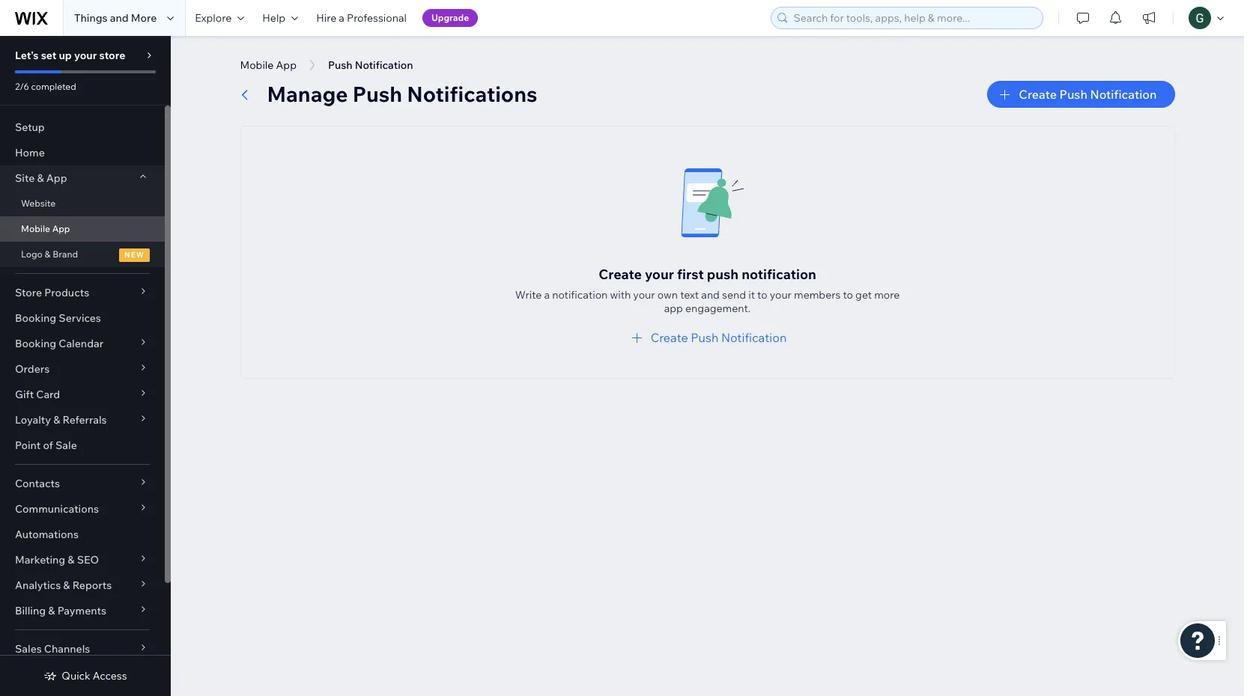 Task type: locate. For each thing, give the bounding box(es) containing it.
automations
[[15, 528, 79, 542]]

booking inside booking services link
[[15, 312, 56, 325]]

mobile app
[[240, 58, 297, 72], [21, 223, 70, 235]]

0 horizontal spatial and
[[110, 11, 129, 25]]

push
[[707, 266, 739, 283]]

0 horizontal spatial mobile app
[[21, 223, 70, 235]]

1 vertical spatial notification
[[552, 288, 608, 302]]

website
[[21, 198, 56, 209]]

push
[[328, 58, 353, 72], [353, 81, 402, 107], [1060, 87, 1088, 102], [691, 330, 719, 345]]

store
[[15, 286, 42, 300]]

& right site
[[37, 172, 44, 185]]

0 horizontal spatial create push notification
[[651, 330, 787, 345]]

& for analytics
[[63, 579, 70, 593]]

1 vertical spatial mobile
[[21, 223, 50, 235]]

your right "up"
[[74, 49, 97, 62]]

1 booking from the top
[[15, 312, 56, 325]]

mobile down website in the top left of the page
[[21, 223, 50, 235]]

push inside push notification button
[[328, 58, 353, 72]]

1 to from the left
[[758, 288, 768, 302]]

sidebar element
[[0, 36, 171, 697]]

app
[[664, 302, 683, 315]]

mobile down help
[[240, 58, 274, 72]]

and right text
[[701, 288, 720, 302]]

& right billing on the bottom left of the page
[[48, 605, 55, 618]]

1 vertical spatial mobile app
[[21, 223, 70, 235]]

0 vertical spatial create push notification button
[[988, 81, 1175, 108]]

to
[[758, 288, 768, 302], [843, 288, 853, 302]]

2 vertical spatial notification
[[721, 330, 787, 345]]

1 horizontal spatial create push notification
[[1019, 87, 1157, 102]]

seo
[[77, 554, 99, 567]]

analytics
[[15, 579, 61, 593]]

& for site
[[37, 172, 44, 185]]

create push notification button
[[988, 81, 1175, 108], [628, 329, 787, 347]]

mobile inside button
[[240, 58, 274, 72]]

& for marketing
[[68, 554, 75, 567]]

1 vertical spatial create push notification button
[[628, 329, 787, 347]]

notification up it
[[742, 266, 816, 283]]

0 horizontal spatial create
[[599, 266, 642, 283]]

a right hire
[[339, 11, 345, 25]]

notifications
[[407, 81, 537, 107]]

and
[[110, 11, 129, 25], [701, 288, 720, 302]]

to left get
[[843, 288, 853, 302]]

let's
[[15, 49, 39, 62]]

& right logo
[[45, 249, 51, 260]]

1 vertical spatial create
[[599, 266, 642, 283]]

marketing & seo button
[[0, 548, 165, 573]]

0 vertical spatial a
[[339, 11, 345, 25]]

create push notification for create push notification button to the right
[[1019, 87, 1157, 102]]

website link
[[0, 191, 165, 217]]

a
[[339, 11, 345, 25], [544, 288, 550, 302]]

booking
[[15, 312, 56, 325], [15, 337, 56, 351]]

create push notification for create push notification button to the left
[[651, 330, 787, 345]]

quick access
[[62, 670, 127, 683]]

mobile app inside the sidebar element
[[21, 223, 70, 235]]

services
[[59, 312, 101, 325]]

1 vertical spatial booking
[[15, 337, 56, 351]]

0 vertical spatial app
[[276, 58, 297, 72]]

own
[[658, 288, 678, 302]]

site & app
[[15, 172, 67, 185]]

and left more
[[110, 11, 129, 25]]

0 vertical spatial notification
[[355, 58, 413, 72]]

mobile app down help
[[240, 58, 297, 72]]

create push notification
[[1019, 87, 1157, 102], [651, 330, 787, 345]]

gift card button
[[0, 382, 165, 408]]

contacts button
[[0, 471, 165, 497]]

1 vertical spatial create push notification
[[651, 330, 787, 345]]

mobile app up logo & brand
[[21, 223, 70, 235]]

with
[[610, 288, 631, 302]]

Search for tools, apps, help & more... field
[[789, 7, 1038, 28]]

marketing
[[15, 554, 65, 567]]

2 booking from the top
[[15, 337, 56, 351]]

0 horizontal spatial to
[[758, 288, 768, 302]]

0 horizontal spatial notification
[[552, 288, 608, 302]]

1 vertical spatial and
[[701, 288, 720, 302]]

2 vertical spatial app
[[52, 223, 70, 235]]

gift card
[[15, 388, 60, 402]]

& right loyalty
[[53, 414, 60, 427]]

point of sale
[[15, 439, 77, 453]]

1 horizontal spatial a
[[544, 288, 550, 302]]

1 horizontal spatial and
[[701, 288, 720, 302]]

0 vertical spatial notification
[[742, 266, 816, 283]]

upgrade button
[[423, 9, 478, 27]]

marketing & seo
[[15, 554, 99, 567]]

notification
[[355, 58, 413, 72], [1090, 87, 1157, 102], [721, 330, 787, 345]]

notification left with
[[552, 288, 608, 302]]

0 vertical spatial booking
[[15, 312, 56, 325]]

home link
[[0, 140, 165, 166]]

mobile app for mobile app link
[[21, 223, 70, 235]]

quick access button
[[44, 670, 127, 683]]

1 horizontal spatial to
[[843, 288, 853, 302]]

gift
[[15, 388, 34, 402]]

mobile for mobile app link
[[21, 223, 50, 235]]

& for loyalty
[[53, 414, 60, 427]]

products
[[44, 286, 89, 300]]

mobile
[[240, 58, 274, 72], [21, 223, 50, 235]]

0 horizontal spatial a
[[339, 11, 345, 25]]

mobile inside the sidebar element
[[21, 223, 50, 235]]

up
[[59, 49, 72, 62]]

home
[[15, 146, 45, 160]]

app inside button
[[276, 58, 297, 72]]

payments
[[57, 605, 106, 618]]

more
[[131, 11, 157, 25]]

& for billing
[[48, 605, 55, 618]]

to right it
[[758, 288, 768, 302]]

contacts
[[15, 477, 60, 491]]

0 vertical spatial and
[[110, 11, 129, 25]]

& inside "popup button"
[[68, 554, 75, 567]]

0 vertical spatial create push notification
[[1019, 87, 1157, 102]]

engagement.
[[686, 302, 751, 315]]

things and more
[[74, 11, 157, 25]]

1 vertical spatial notification
[[1090, 87, 1157, 102]]

a right write at the left of the page
[[544, 288, 550, 302]]

card
[[36, 388, 60, 402]]

0 vertical spatial mobile app
[[240, 58, 297, 72]]

more
[[874, 288, 900, 302]]

point
[[15, 439, 41, 453]]

notification for create push notification button to the right
[[1090, 87, 1157, 102]]

channels
[[44, 643, 90, 656]]

push notification button
[[321, 54, 421, 76]]

app up "brand"
[[52, 223, 70, 235]]

2 horizontal spatial notification
[[1090, 87, 1157, 102]]

app up website in the top left of the page
[[46, 172, 67, 185]]

access
[[93, 670, 127, 683]]

& left reports
[[63, 579, 70, 593]]

booking up orders
[[15, 337, 56, 351]]

hire a professional
[[316, 11, 407, 25]]

mobile app inside button
[[240, 58, 297, 72]]

2 horizontal spatial create
[[1019, 87, 1057, 102]]

0 vertical spatial mobile
[[240, 58, 274, 72]]

1 vertical spatial app
[[46, 172, 67, 185]]

hire
[[316, 11, 337, 25]]

booking inside booking calendar "popup button"
[[15, 337, 56, 351]]

& left seo
[[68, 554, 75, 567]]

booking down the store
[[15, 312, 56, 325]]

1 horizontal spatial mobile app
[[240, 58, 297, 72]]

1 vertical spatial a
[[544, 288, 550, 302]]

notification for create push notification button to the left
[[721, 330, 787, 345]]

communications button
[[0, 497, 165, 522]]

0 horizontal spatial mobile
[[21, 223, 50, 235]]

1 horizontal spatial notification
[[742, 266, 816, 283]]

2/6
[[15, 81, 29, 92]]

0 horizontal spatial notification
[[355, 58, 413, 72]]

your
[[74, 49, 97, 62], [645, 266, 674, 283], [633, 288, 655, 302], [770, 288, 792, 302]]

1 horizontal spatial create
[[651, 330, 688, 345]]

and inside create your first push notification write a notification with your own text and send it to your members to get more app engagement.
[[701, 288, 720, 302]]

1 horizontal spatial mobile
[[240, 58, 274, 72]]

1 horizontal spatial notification
[[721, 330, 787, 345]]

app up manage
[[276, 58, 297, 72]]



Task type: vqa. For each thing, say whether or not it's contained in the screenshot.
right party
no



Task type: describe. For each thing, give the bounding box(es) containing it.
app for mobile app button
[[276, 58, 297, 72]]

manage push notifications
[[267, 81, 537, 107]]

set
[[41, 49, 56, 62]]

a inside 'link'
[[339, 11, 345, 25]]

setup link
[[0, 115, 165, 140]]

& for logo
[[45, 249, 51, 260]]

app for mobile app link
[[52, 223, 70, 235]]

0 vertical spatial create
[[1019, 87, 1057, 102]]

text
[[680, 288, 699, 302]]

billing & payments
[[15, 605, 106, 618]]

mobile app button
[[233, 54, 304, 76]]

loyalty & referrals
[[15, 414, 107, 427]]

mobile for mobile app button
[[240, 58, 274, 72]]

booking for booking services
[[15, 312, 56, 325]]

reports
[[72, 579, 112, 593]]

help
[[262, 11, 286, 25]]

referrals
[[63, 414, 107, 427]]

create your first push notification write a notification with your own text and send it to your members to get more app engagement.
[[515, 266, 900, 315]]

billing
[[15, 605, 46, 618]]

members
[[794, 288, 841, 302]]

quick
[[62, 670, 90, 683]]

your up own
[[645, 266, 674, 283]]

calendar
[[59, 337, 103, 351]]

your right it
[[770, 288, 792, 302]]

a inside create your first push notification write a notification with your own text and send it to your members to get more app engagement.
[[544, 288, 550, 302]]

let's set up your store
[[15, 49, 125, 62]]

logo
[[21, 249, 43, 260]]

hire a professional link
[[307, 0, 416, 36]]

point of sale link
[[0, 433, 165, 459]]

1 horizontal spatial create push notification button
[[988, 81, 1175, 108]]

loyalty
[[15, 414, 51, 427]]

first
[[677, 266, 704, 283]]

completed
[[31, 81, 76, 92]]

site & app button
[[0, 166, 165, 191]]

mobile app link
[[0, 217, 165, 242]]

analytics & reports
[[15, 579, 112, 593]]

logo & brand
[[21, 249, 78, 260]]

your inside the sidebar element
[[74, 49, 97, 62]]

brand
[[53, 249, 78, 260]]

of
[[43, 439, 53, 453]]

store products button
[[0, 280, 165, 306]]

booking calendar
[[15, 337, 103, 351]]

site
[[15, 172, 35, 185]]

analytics & reports button
[[0, 573, 165, 599]]

create inside create your first push notification write a notification with your own text and send it to your members to get more app engagement.
[[599, 266, 642, 283]]

booking for booking calendar
[[15, 337, 56, 351]]

manage
[[267, 81, 348, 107]]

send
[[722, 288, 746, 302]]

communications
[[15, 503, 99, 516]]

0 horizontal spatial create push notification button
[[628, 329, 787, 347]]

store products
[[15, 286, 89, 300]]

explore
[[195, 11, 232, 25]]

booking services link
[[0, 306, 165, 331]]

upgrade
[[432, 12, 469, 23]]

orders button
[[0, 357, 165, 382]]

automations link
[[0, 522, 165, 548]]

mobile app for mobile app button
[[240, 58, 297, 72]]

sale
[[55, 439, 77, 453]]

store
[[99, 49, 125, 62]]

sales channels
[[15, 643, 90, 656]]

write
[[515, 288, 542, 302]]

setup
[[15, 121, 45, 134]]

sales channels button
[[0, 637, 165, 662]]

things
[[74, 11, 108, 25]]

booking services
[[15, 312, 101, 325]]

booking calendar button
[[0, 331, 165, 357]]

your left own
[[633, 288, 655, 302]]

billing & payments button
[[0, 599, 165, 624]]

push notification
[[328, 58, 413, 72]]

professional
[[347, 11, 407, 25]]

app inside dropdown button
[[46, 172, 67, 185]]

orders
[[15, 363, 50, 376]]

loyalty & referrals button
[[0, 408, 165, 433]]

2 vertical spatial create
[[651, 330, 688, 345]]

sales
[[15, 643, 42, 656]]

2/6 completed
[[15, 81, 76, 92]]

get
[[856, 288, 872, 302]]

notification inside button
[[355, 58, 413, 72]]

new
[[124, 250, 145, 260]]

it
[[749, 288, 755, 302]]

2 to from the left
[[843, 288, 853, 302]]



